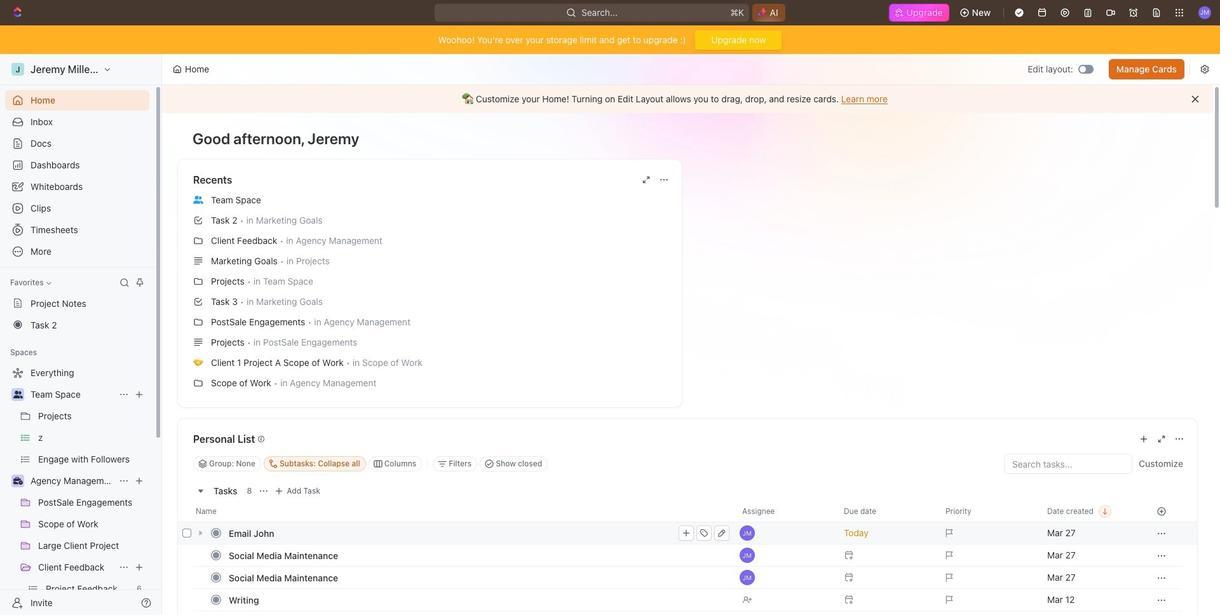 Task type: vqa. For each thing, say whether or not it's contained in the screenshot.
the top Schedule Daily link
no



Task type: describe. For each thing, give the bounding box(es) containing it.
sidebar navigation
[[0, 54, 165, 615]]

jeremy miller's workspace, , element
[[11, 63, 24, 76]]

user group image
[[193, 196, 203, 204]]

tree inside sidebar navigation
[[5, 363, 149, 615]]

user group image
[[13, 391, 23, 399]]



Task type: locate. For each thing, give the bounding box(es) containing it.
Search tasks... text field
[[1005, 455, 1132, 474]]

business time image
[[13, 478, 23, 485]]

alert
[[162, 85, 1214, 113]]

set priority image
[[938, 611, 1040, 615]]

tree
[[5, 363, 149, 615]]



